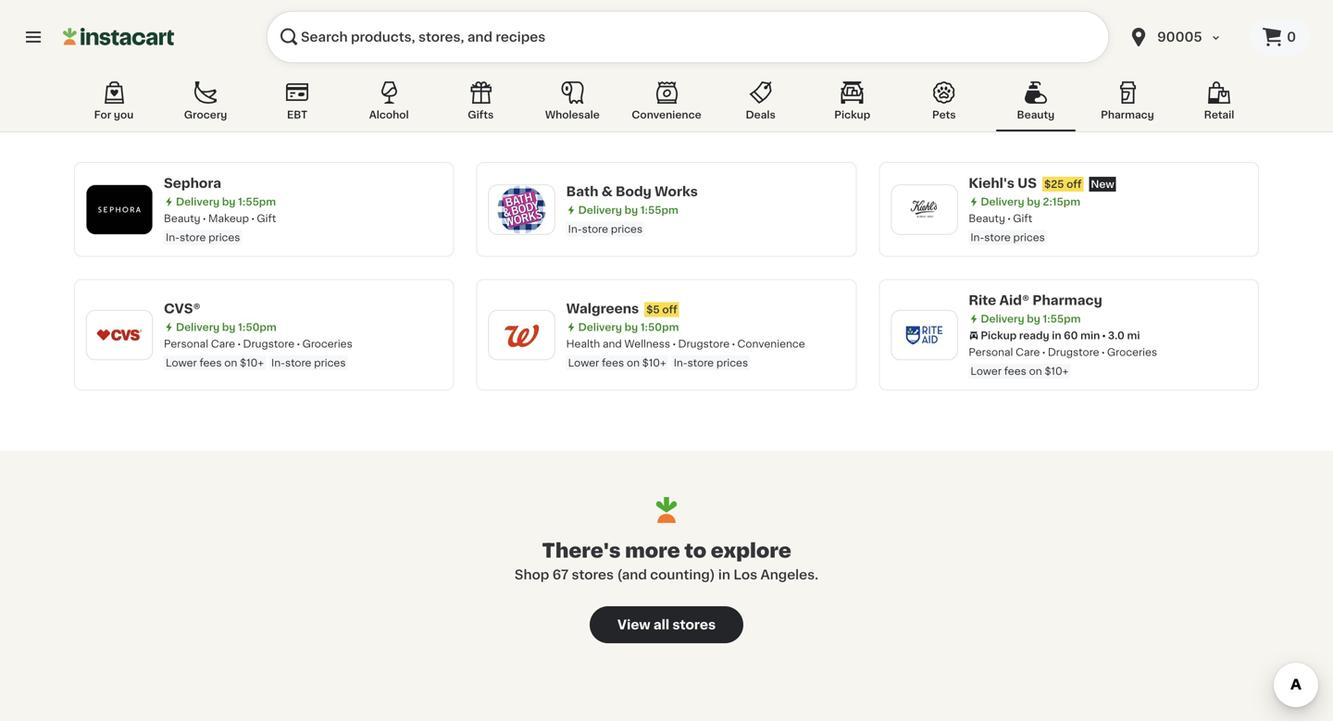 Task type: locate. For each thing, give the bounding box(es) containing it.
delivery for rite aid® pharmacy
[[981, 314, 1025, 324]]

delivery by 1:55pm up ready
[[981, 314, 1081, 324]]

pickup
[[835, 110, 871, 120], [981, 331, 1017, 341]]

1 vertical spatial pickup
[[981, 331, 1017, 341]]

2 horizontal spatial delivery by 1:55pm
[[981, 314, 1081, 324]]

2 horizontal spatial 1:55pm
[[1043, 314, 1081, 324]]

1 90005 button from the left
[[1117, 11, 1251, 63]]

delivery down kiehl's
[[981, 197, 1025, 207]]

delivery by 1:55pm down bath & body works
[[579, 205, 679, 215]]

$10+ inside 'health and wellness drugstore convenience lower fees on $10+ in-store prices'
[[643, 358, 667, 368]]

drugstore inside 'personal care drugstore groceries lower fees on $10+ in-store prices'
[[243, 339, 295, 349]]

bath & body works
[[567, 185, 698, 198]]

delivery by 1:55pm for rite aid® pharmacy
[[981, 314, 1081, 324]]

personal inside personal care drugstore groceries lower fees on $10+
[[969, 347, 1014, 358]]

0 horizontal spatial beauty
[[164, 214, 201, 224]]

1 horizontal spatial pickup
[[981, 331, 1017, 341]]

0 vertical spatial convenience
[[632, 110, 702, 120]]

groceries inside 'personal care drugstore groceries lower fees on $10+ in-store prices'
[[303, 339, 353, 349]]

0 horizontal spatial delivery by 1:50pm
[[176, 322, 277, 333]]

convenience inside "button"
[[632, 110, 702, 120]]

None search field
[[267, 11, 1110, 63]]

view all stores link
[[590, 607, 744, 644]]

retail
[[1205, 110, 1235, 120]]

0 horizontal spatial drugstore
[[243, 339, 295, 349]]

care for personal care drugstore groceries lower fees on $10+
[[1016, 347, 1041, 358]]

fees inside 'health and wellness drugstore convenience lower fees on $10+ in-store prices'
[[602, 358, 624, 368]]

0 vertical spatial stores
[[572, 569, 614, 582]]

delivery down cvs®
[[176, 322, 220, 333]]

0 horizontal spatial 1:55pm
[[238, 197, 276, 207]]

more
[[625, 541, 681, 561]]

store inside 'personal care drugstore groceries lower fees on $10+ in-store prices'
[[285, 358, 312, 368]]

lower inside 'personal care drugstore groceries lower fees on $10+ in-store prices'
[[166, 358, 197, 368]]

fees inside 'personal care drugstore groceries lower fees on $10+ in-store prices'
[[200, 358, 222, 368]]

0 horizontal spatial in
[[719, 569, 731, 582]]

1 horizontal spatial gift
[[1014, 214, 1033, 224]]

2 horizontal spatial on
[[1030, 366, 1043, 377]]

prices inside 'health and wellness drugstore convenience lower fees on $10+ in-store prices'
[[717, 358, 749, 368]]

ebt button
[[258, 78, 337, 132]]

sephora
[[164, 177, 221, 190]]

pickup left ready
[[981, 331, 1017, 341]]

1:50pm down $5
[[641, 322, 679, 333]]

0 horizontal spatial groceries
[[303, 339, 353, 349]]

alcohol
[[369, 110, 409, 120]]

pickup left pets
[[835, 110, 871, 120]]

works
[[655, 185, 698, 198]]

kiehl's
[[969, 177, 1015, 190]]

pets button
[[905, 78, 984, 132]]

body
[[616, 185, 652, 198]]

care inside 'personal care drugstore groceries lower fees on $10+ in-store prices'
[[211, 339, 235, 349]]

delivery by 1:55pm up makeup
[[176, 197, 276, 207]]

off inside the walgreens $5 off
[[663, 305, 678, 315]]

1 horizontal spatial lower
[[568, 358, 600, 368]]

cvs® logo image
[[95, 311, 144, 359]]

to
[[685, 541, 707, 561]]

2 horizontal spatial lower
[[971, 366, 1002, 377]]

prices
[[611, 224, 643, 234], [209, 232, 240, 243], [1014, 232, 1046, 243], [314, 358, 346, 368], [717, 358, 749, 368]]

store inside 'health and wellness drugstore convenience lower fees on $10+ in-store prices'
[[688, 358, 714, 368]]

on
[[224, 358, 237, 368], [627, 358, 640, 368], [1030, 366, 1043, 377]]

you
[[114, 110, 134, 120]]

pharmacy up "new"
[[1101, 110, 1155, 120]]

1:50pm up 'personal care drugstore groceries lower fees on $10+ in-store prices'
[[238, 322, 277, 333]]

aid®
[[1000, 294, 1030, 307]]

on inside personal care drugstore groceries lower fees on $10+
[[1030, 366, 1043, 377]]

care inside personal care drugstore groceries lower fees on $10+
[[1016, 347, 1041, 358]]

in- inside 'health and wellness drugstore convenience lower fees on $10+ in-store prices'
[[674, 358, 688, 368]]

1 vertical spatial in
[[719, 569, 731, 582]]

1 horizontal spatial 1:55pm
[[641, 205, 679, 215]]

there's more to explore shop 67 stores (and counting) in los angeles.
[[515, 541, 819, 582]]

stores inside button
[[673, 619, 716, 632]]

prices inside 'personal care drugstore groceries lower fees on $10+ in-store prices'
[[314, 358, 346, 368]]

by down bath & body works
[[625, 205, 638, 215]]

1 horizontal spatial convenience
[[738, 339, 806, 349]]

view all stores button
[[590, 607, 744, 644]]

beauty down sephora at the top left of page
[[164, 214, 201, 224]]

1:50pm
[[238, 322, 277, 333], [641, 322, 679, 333]]

0
[[1288, 31, 1297, 44]]

$25
[[1045, 179, 1065, 189]]

pharmacy
[[1101, 110, 1155, 120], [1033, 294, 1103, 307]]

in-store prices
[[568, 224, 643, 234]]

1 horizontal spatial groceries
[[1108, 347, 1158, 358]]

beauty button
[[997, 78, 1076, 132]]

retail button
[[1180, 78, 1260, 132]]

2 delivery by 1:50pm from the left
[[579, 322, 679, 333]]

pickup inside button
[[835, 110, 871, 120]]

3.0
[[1109, 331, 1125, 341]]

drugstore for personal care drugstore groceries lower fees on $10+ in-store prices
[[243, 339, 295, 349]]

2:15pm
[[1043, 197, 1081, 207]]

in- inside 'personal care drugstore groceries lower fees on $10+ in-store prices'
[[271, 358, 285, 368]]

lower down pickup ready in 60 min
[[971, 366, 1002, 377]]

by down us
[[1027, 197, 1041, 207]]

1:55pm down works on the top
[[641, 205, 679, 215]]

1:50pm for drugstore
[[238, 322, 277, 333]]

1 gift from the left
[[257, 214, 276, 224]]

0 horizontal spatial convenience
[[632, 110, 702, 120]]

personal down cvs®
[[164, 339, 208, 349]]

in-
[[568, 224, 582, 234], [166, 232, 180, 243], [971, 232, 985, 243], [271, 358, 285, 368], [674, 358, 688, 368]]

walgreens
[[567, 302, 639, 315]]

$10+ inside personal care drugstore groceries lower fees on $10+
[[1045, 366, 1069, 377]]

delivery by 1:55pm
[[176, 197, 276, 207], [579, 205, 679, 215], [981, 314, 1081, 324]]

stores down there's
[[572, 569, 614, 582]]

1 horizontal spatial $10+
[[643, 358, 667, 368]]

1 horizontal spatial 1:50pm
[[641, 322, 679, 333]]

2 horizontal spatial drugstore
[[1048, 347, 1100, 358]]

delivery by 2:15pm
[[981, 197, 1081, 207]]

los
[[734, 569, 758, 582]]

0 horizontal spatial personal
[[164, 339, 208, 349]]

delivery by 1:50pm up 'personal care drugstore groceries lower fees on $10+ in-store prices'
[[176, 322, 277, 333]]

deals
[[746, 110, 776, 120]]

1 horizontal spatial beauty
[[969, 214, 1006, 224]]

1 vertical spatial convenience
[[738, 339, 806, 349]]

lower for personal care drugstore groceries lower fees on $10+ in-store prices
[[166, 358, 197, 368]]

drugstore for personal care drugstore groceries lower fees on $10+
[[1048, 347, 1100, 358]]

by down the walgreens $5 off
[[625, 322, 638, 333]]

shop categories tab list
[[74, 78, 1260, 132]]

2 gift from the left
[[1014, 214, 1033, 224]]

delivery down aid®
[[981, 314, 1025, 324]]

lower inside personal care drugstore groceries lower fees on $10+
[[971, 366, 1002, 377]]

1 horizontal spatial stores
[[673, 619, 716, 632]]

care for personal care drugstore groceries lower fees on $10+ in-store prices
[[211, 339, 235, 349]]

pickup button
[[813, 78, 893, 132]]

health and wellness drugstore convenience lower fees on $10+ in-store prices
[[567, 339, 806, 368]]

off
[[1067, 179, 1082, 189], [663, 305, 678, 315]]

fees down cvs®
[[200, 358, 222, 368]]

fees
[[200, 358, 222, 368], [602, 358, 624, 368], [1005, 366, 1027, 377]]

1 horizontal spatial off
[[1067, 179, 1082, 189]]

personal
[[164, 339, 208, 349], [969, 347, 1014, 358]]

in- inside beauty makeup gift in-store prices
[[166, 232, 180, 243]]

1 horizontal spatial on
[[627, 358, 640, 368]]

1 horizontal spatial care
[[1016, 347, 1041, 358]]

delivery by 1:50pm down the walgreens $5 off
[[579, 322, 679, 333]]

1:55pm up makeup
[[238, 197, 276, 207]]

pickup for pickup
[[835, 110, 871, 120]]

stores
[[572, 569, 614, 582], [673, 619, 716, 632]]

0 vertical spatial pickup
[[835, 110, 871, 120]]

0 vertical spatial off
[[1067, 179, 1082, 189]]

0 vertical spatial pharmacy
[[1101, 110, 1155, 120]]

drugstore
[[243, 339, 295, 349], [678, 339, 730, 349], [1048, 347, 1100, 358]]

on inside 'health and wellness drugstore convenience lower fees on $10+ in-store prices'
[[627, 358, 640, 368]]

us
[[1018, 177, 1037, 190]]

0 horizontal spatial pickup
[[835, 110, 871, 120]]

by up makeup
[[222, 197, 236, 207]]

store
[[582, 224, 609, 234], [180, 232, 206, 243], [985, 232, 1011, 243], [285, 358, 312, 368], [688, 358, 714, 368]]

0 horizontal spatial stores
[[572, 569, 614, 582]]

delivery for sephora
[[176, 197, 220, 207]]

1 horizontal spatial delivery by 1:55pm
[[579, 205, 679, 215]]

1:55pm up 60
[[1043, 314, 1081, 324]]

beauty inside beauty makeup gift in-store prices
[[164, 214, 201, 224]]

1:55pm
[[238, 197, 276, 207], [641, 205, 679, 215], [1043, 314, 1081, 324]]

1:55pm for rite aid® pharmacy
[[1043, 314, 1081, 324]]

0 horizontal spatial gift
[[257, 214, 276, 224]]

in
[[1052, 331, 1062, 341], [719, 569, 731, 582]]

walgreens $5 off
[[567, 302, 678, 315]]

stores right all
[[673, 619, 716, 632]]

$10+ for personal care drugstore groceries lower fees on $10+ in-store prices
[[240, 358, 264, 368]]

0 horizontal spatial lower
[[166, 358, 197, 368]]

0 horizontal spatial 1:50pm
[[238, 322, 277, 333]]

kiehl's us logo image
[[901, 185, 949, 234]]

lower down cvs®
[[166, 358, 197, 368]]

pets
[[933, 110, 956, 120]]

1 horizontal spatial personal
[[969, 347, 1014, 358]]

2 1:50pm from the left
[[641, 322, 679, 333]]

off right $25
[[1067, 179, 1082, 189]]

on inside 'personal care drugstore groceries lower fees on $10+ in-store prices'
[[224, 358, 237, 368]]

0 horizontal spatial off
[[663, 305, 678, 315]]

lower down health
[[568, 358, 600, 368]]

1 horizontal spatial drugstore
[[678, 339, 730, 349]]

beauty down kiehl's
[[969, 214, 1006, 224]]

(and
[[617, 569, 647, 582]]

&
[[602, 185, 613, 198]]

bath & body works logo image
[[498, 185, 546, 234]]

0 button
[[1251, 19, 1312, 56]]

fees inside personal care drugstore groceries lower fees on $10+
[[1005, 366, 1027, 377]]

1 vertical spatial off
[[663, 305, 678, 315]]

lower
[[166, 358, 197, 368], [568, 358, 600, 368], [971, 366, 1002, 377]]

beauty makeup gift in-store prices
[[164, 214, 276, 243]]

drugstore inside personal care drugstore groceries lower fees on $10+
[[1048, 347, 1100, 358]]

2 horizontal spatial $10+
[[1045, 366, 1069, 377]]

90005 button
[[1117, 11, 1251, 63], [1128, 11, 1239, 63]]

0 horizontal spatial care
[[211, 339, 235, 349]]

2 horizontal spatial fees
[[1005, 366, 1027, 377]]

groceries
[[303, 339, 353, 349], [1108, 347, 1158, 358]]

1 horizontal spatial delivery by 1:50pm
[[579, 322, 679, 333]]

delivery down sephora at the top left of page
[[176, 197, 220, 207]]

delivery for bath & body works
[[579, 205, 622, 215]]

rite aid® pharmacy
[[969, 294, 1103, 307]]

by up 'personal care drugstore groceries lower fees on $10+ in-store prices'
[[222, 322, 236, 333]]

stores inside there's more to explore shop 67 stores (and counting) in los angeles.
[[572, 569, 614, 582]]

fees for personal care drugstore groceries lower fees on $10+ in-store prices
[[200, 358, 222, 368]]

by up ready
[[1027, 314, 1041, 324]]

beauty inside beauty gift in-store prices
[[969, 214, 1006, 224]]

lower inside 'health and wellness drugstore convenience lower fees on $10+ in-store prices'
[[568, 358, 600, 368]]

beauty up kiehl's us $25 off new
[[1018, 110, 1055, 120]]

groceries inside personal care drugstore groceries lower fees on $10+
[[1108, 347, 1158, 358]]

1 horizontal spatial fees
[[602, 358, 624, 368]]

care
[[211, 339, 235, 349], [1016, 347, 1041, 358]]

1 1:50pm from the left
[[238, 322, 277, 333]]

off right $5
[[663, 305, 678, 315]]

gifts button
[[441, 78, 521, 132]]

rite
[[969, 294, 997, 307]]

convenience
[[632, 110, 702, 120], [738, 339, 806, 349]]

personal down pickup ready in 60 min
[[969, 347, 1014, 358]]

0 horizontal spatial delivery by 1:55pm
[[176, 197, 276, 207]]

1:55pm for sephora
[[238, 197, 276, 207]]

beauty
[[1018, 110, 1055, 120], [164, 214, 201, 224], [969, 214, 1006, 224]]

0 vertical spatial in
[[1052, 331, 1062, 341]]

in left los
[[719, 569, 731, 582]]

$10+ inside 'personal care drugstore groceries lower fees on $10+ in-store prices'
[[240, 358, 264, 368]]

0 horizontal spatial on
[[224, 358, 237, 368]]

pharmacy up 60
[[1033, 294, 1103, 307]]

alcohol button
[[349, 78, 429, 132]]

delivery
[[176, 197, 220, 207], [981, 197, 1025, 207], [579, 205, 622, 215], [981, 314, 1025, 324], [176, 322, 220, 333], [579, 322, 622, 333]]

personal inside 'personal care drugstore groceries lower fees on $10+ in-store prices'
[[164, 339, 208, 349]]

60
[[1064, 331, 1079, 341]]

gift right makeup
[[257, 214, 276, 224]]

0 horizontal spatial $10+
[[240, 358, 264, 368]]

gift
[[257, 214, 276, 224], [1014, 214, 1033, 224]]

fees down the and
[[602, 358, 624, 368]]

beauty inside button
[[1018, 110, 1055, 120]]

$10+
[[240, 358, 264, 368], [643, 358, 667, 368], [1045, 366, 1069, 377]]

0 horizontal spatial fees
[[200, 358, 222, 368]]

1 delivery by 1:50pm from the left
[[176, 322, 277, 333]]

counting)
[[650, 569, 716, 582]]

mi
[[1128, 331, 1141, 341]]

delivery up "in-store prices"
[[579, 205, 622, 215]]

2 horizontal spatial beauty
[[1018, 110, 1055, 120]]

groceries for personal care drugstore groceries lower fees on $10+
[[1108, 347, 1158, 358]]

1 vertical spatial stores
[[673, 619, 716, 632]]

delivery by 1:50pm
[[176, 322, 277, 333], [579, 322, 679, 333]]

gift down delivery by 2:15pm
[[1014, 214, 1033, 224]]

in left 60
[[1052, 331, 1062, 341]]

makeup
[[208, 214, 249, 224]]

convenience inside 'health and wellness drugstore convenience lower fees on $10+ in-store prices'
[[738, 339, 806, 349]]

fees down ready
[[1005, 366, 1027, 377]]

by
[[222, 197, 236, 207], [1027, 197, 1041, 207], [625, 205, 638, 215], [1027, 314, 1041, 324], [222, 322, 236, 333], [625, 322, 638, 333]]

delivery by 1:55pm for sephora
[[176, 197, 276, 207]]



Task type: vqa. For each thing, say whether or not it's contained in the screenshot.
18 associated with Post Great Grains Raisins, Dates and Pecans Breakfast Cereal
no



Task type: describe. For each thing, give the bounding box(es) containing it.
convenience button
[[625, 78, 709, 132]]

view
[[618, 619, 651, 632]]

new
[[1092, 179, 1115, 189]]

by for bath & body works
[[625, 205, 638, 215]]

personal for personal care drugstore groceries lower fees on $10+
[[969, 347, 1014, 358]]

personal for personal care drugstore groceries lower fees on $10+ in-store prices
[[164, 339, 208, 349]]

by for rite aid® pharmacy
[[1027, 314, 1041, 324]]

ready
[[1020, 331, 1050, 341]]

prices inside beauty makeup gift in-store prices
[[209, 232, 240, 243]]

on for personal care drugstore groceries lower fees on $10+ in-store prices
[[224, 358, 237, 368]]

off inside kiehl's us $25 off new
[[1067, 179, 1082, 189]]

sephora logo image
[[95, 185, 144, 234]]

wellness
[[625, 339, 671, 349]]

angeles.
[[761, 569, 819, 582]]

min
[[1081, 331, 1101, 341]]

pickup ready in 60 min
[[981, 331, 1101, 341]]

90005
[[1158, 31, 1203, 44]]

pharmacy button
[[1088, 78, 1168, 132]]

prices inside beauty gift in-store prices
[[1014, 232, 1046, 243]]

personal care drugstore groceries lower fees on $10+ in-store prices
[[164, 339, 353, 368]]

grocery
[[184, 110, 227, 120]]

1 horizontal spatial in
[[1052, 331, 1062, 341]]

beauty for beauty makeup gift in-store prices
[[164, 214, 201, 224]]

1 vertical spatial pharmacy
[[1033, 294, 1103, 307]]

fees for personal care drugstore groceries lower fees on $10+
[[1005, 366, 1027, 377]]

instacart image
[[63, 26, 174, 48]]

store inside beauty makeup gift in-store prices
[[180, 232, 206, 243]]

1:50pm for wellness
[[641, 322, 679, 333]]

3.0 mi
[[1109, 331, 1141, 341]]

gift inside beauty makeup gift in-store prices
[[257, 214, 276, 224]]

kiehl's us $25 off new
[[969, 177, 1115, 190]]

$5
[[647, 305, 660, 315]]

1:55pm for bath & body works
[[641, 205, 679, 215]]

wholesale button
[[533, 78, 613, 132]]

wholesale
[[545, 110, 600, 120]]

shop
[[515, 569, 550, 582]]

beauty for beauty
[[1018, 110, 1055, 120]]

for
[[94, 110, 111, 120]]

personal care drugstore groceries lower fees on $10+
[[969, 347, 1158, 377]]

bath
[[567, 185, 599, 198]]

gift inside beauty gift in-store prices
[[1014, 214, 1033, 224]]

delivery by 1:50pm for care
[[176, 322, 277, 333]]

delivery by 1:55pm for bath & body works
[[579, 205, 679, 215]]

delivery for cvs®
[[176, 322, 220, 333]]

beauty gift in-store prices
[[969, 214, 1046, 243]]

67
[[553, 569, 569, 582]]

store inside beauty gift in-store prices
[[985, 232, 1011, 243]]

Search field
[[267, 11, 1110, 63]]

all
[[654, 619, 670, 632]]

gifts
[[468, 110, 494, 120]]

cvs®
[[164, 302, 201, 315]]

2 90005 button from the left
[[1128, 11, 1239, 63]]

ebt
[[287, 110, 308, 120]]

and
[[603, 339, 622, 349]]

explore
[[711, 541, 792, 561]]

for you
[[94, 110, 134, 120]]

on for personal care drugstore groceries lower fees on $10+
[[1030, 366, 1043, 377]]

drugstore inside 'health and wellness drugstore convenience lower fees on $10+ in-store prices'
[[678, 339, 730, 349]]

there's
[[542, 541, 621, 561]]

delivery down walgreens
[[579, 322, 622, 333]]

delivery by 1:50pm for and
[[579, 322, 679, 333]]

in inside there's more to explore shop 67 stores (and counting) in los angeles.
[[719, 569, 731, 582]]

pharmacy inside button
[[1101, 110, 1155, 120]]

groceries for personal care drugstore groceries lower fees on $10+ in-store prices
[[303, 339, 353, 349]]

health
[[567, 339, 600, 349]]

view all stores
[[618, 619, 716, 632]]

lower for personal care drugstore groceries lower fees on $10+
[[971, 366, 1002, 377]]

for you button
[[74, 78, 154, 132]]

rite aid® pharmacy logo image
[[901, 311, 949, 359]]

by for sephora
[[222, 197, 236, 207]]

beauty for beauty gift in-store prices
[[969, 214, 1006, 224]]

in- inside beauty gift in-store prices
[[971, 232, 985, 243]]

grocery button
[[166, 78, 246, 132]]

walgreens logo image
[[498, 311, 546, 359]]

by for cvs®
[[222, 322, 236, 333]]

$10+ for personal care drugstore groceries lower fees on $10+
[[1045, 366, 1069, 377]]

pickup for pickup ready in 60 min
[[981, 331, 1017, 341]]

deals button
[[721, 78, 801, 132]]



